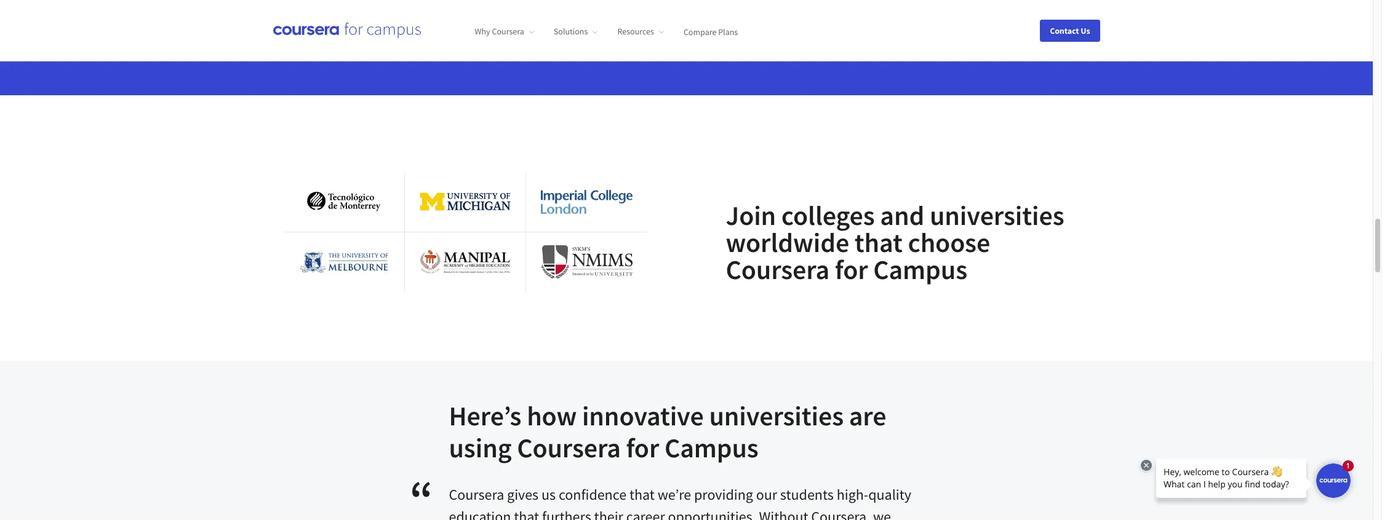 Task type: vqa. For each thing, say whether or not it's contained in the screenshot.
role
no



Task type: describe. For each thing, give the bounding box(es) containing it.
learning,
[[801, 27, 837, 40]]

0 horizontal spatial learning
[[990, 12, 1024, 24]]

the university of melbourne image
[[299, 237, 389, 287]]

experience
[[1026, 12, 1071, 24]]

campus inside join colleges and universities worldwide that choose coursera for campus
[[874, 253, 968, 287]]

students inside coursera gives us confidence that we're providing our students high-quality education that furthers their career opportunities. without coursera, w
[[781, 486, 834, 505]]

we're
[[658, 486, 692, 505]]

coursera gives us confidence that we're providing our students high-quality education that furthers their career opportunities. without coursera, w
[[449, 486, 912, 521]]

by
[[1073, 12, 1083, 24]]

why
[[475, 26, 491, 37]]

worldwide
[[726, 226, 850, 260]]

universities for and
[[930, 199, 1065, 232]]

coursera inside streamline the learning experience by linking coursera to your learning management system.
[[958, 27, 995, 39]]

education
[[449, 508, 511, 521]]

linking
[[928, 27, 956, 39]]

coursera right the why
[[492, 26, 525, 37]]

choose
[[908, 226, 991, 260]]

skills
[[756, 42, 777, 55]]

quality
[[869, 486, 912, 505]]

for inside join colleges and universities worldwide that choose coursera for campus
[[835, 253, 868, 287]]

apply
[[776, 27, 799, 40]]

universities for innovative
[[710, 399, 844, 433]]

in
[[779, 42, 787, 55]]

why coursera link
[[475, 26, 534, 37]]

coursera,
[[812, 508, 871, 521]]

management
[[928, 42, 983, 54]]

us
[[542, 486, 556, 505]]

university of michigan image
[[420, 193, 511, 211]]

campus inside here's how innovative universities are using coursera for campus
[[665, 431, 759, 465]]

growth
[[810, 42, 839, 55]]

compare plans
[[684, 26, 738, 37]]

the
[[975, 12, 989, 24]]

high- inside help your students grow job confidence, apply learning, and hone critical skills in high-growth fields.
[[788, 42, 810, 55]]

tecnológico de monterrey image
[[298, 192, 390, 212]]

nmims image
[[541, 245, 633, 279]]

1 vertical spatial that
[[630, 486, 655, 505]]

why coursera
[[475, 26, 525, 37]]

manipal university image
[[420, 249, 511, 275]]

for inside here's how innovative universities are using coursera for campus
[[626, 431, 660, 465]]



Task type: locate. For each thing, give the bounding box(es) containing it.
coursera inside here's how innovative universities are using coursera for campus
[[517, 431, 621, 465]]

campus
[[874, 253, 968, 287], [665, 431, 759, 465]]

students up without at the bottom of page
[[781, 486, 834, 505]]

0 vertical spatial high-
[[788, 42, 810, 55]]

here's
[[449, 399, 522, 433]]

coursera inside join colleges and universities worldwide that choose coursera for campus
[[726, 253, 830, 287]]

contact us button
[[1041, 19, 1101, 42]]

1 vertical spatial for
[[626, 431, 660, 465]]

compare
[[684, 26, 717, 37]]

job
[[828, 13, 842, 25]]

your inside help your students grow job confidence, apply learning, and hone critical skills in high-growth fields.
[[747, 13, 766, 25]]

for up "we're"
[[626, 431, 660, 465]]

join
[[726, 199, 777, 232]]

0 vertical spatial your
[[747, 13, 766, 25]]

2 vertical spatial that
[[514, 508, 540, 521]]

1 vertical spatial students
[[781, 486, 834, 505]]

1 horizontal spatial and
[[881, 199, 925, 232]]

grow
[[806, 13, 827, 25]]

contact
[[1051, 25, 1080, 36]]

high- right in
[[788, 42, 810, 55]]

providing
[[695, 486, 754, 505]]

and
[[839, 27, 855, 40], [881, 199, 925, 232]]

resources
[[618, 26, 654, 37]]

their
[[595, 508, 624, 521]]

0 horizontal spatial campus
[[665, 431, 759, 465]]

your up confidence,
[[747, 13, 766, 25]]

students up apply
[[768, 13, 804, 25]]

your inside streamline the learning experience by linking coursera to your learning management system.
[[1007, 27, 1026, 39]]

0 horizontal spatial high-
[[788, 42, 810, 55]]

1 horizontal spatial campus
[[874, 253, 968, 287]]

hone
[[857, 27, 878, 40]]

learning up to
[[990, 12, 1024, 24]]

streamline the learning experience by linking coursera to your learning management system.
[[928, 12, 1083, 54]]

1 horizontal spatial learning
[[1028, 27, 1062, 39]]

our
[[756, 486, 778, 505]]

for down colleges
[[835, 253, 868, 287]]

1 vertical spatial and
[[881, 199, 925, 232]]

colleges
[[782, 199, 875, 232]]

contact us
[[1051, 25, 1091, 36]]

0 vertical spatial campus
[[874, 253, 968, 287]]

0 vertical spatial and
[[839, 27, 855, 40]]

help your students grow job confidence, apply learning, and hone critical skills in high-growth fields.
[[726, 13, 878, 55]]

2 horizontal spatial that
[[855, 226, 903, 260]]

that inside join colleges and universities worldwide that choose coursera for campus
[[855, 226, 903, 260]]

imperial college london image
[[541, 190, 633, 214]]

1 vertical spatial high-
[[837, 486, 869, 505]]

furthers
[[542, 508, 592, 521]]

streamline
[[928, 12, 973, 24]]

coursera down the the
[[958, 27, 995, 39]]

join colleges and universities worldwide that choose coursera for campus
[[726, 199, 1065, 287]]

0 vertical spatial that
[[855, 226, 903, 260]]

career
[[627, 508, 665, 521]]

fields.
[[841, 42, 866, 55]]

your
[[747, 13, 766, 25], [1007, 27, 1026, 39]]

0 horizontal spatial that
[[514, 508, 540, 521]]

students
[[768, 13, 804, 25], [781, 486, 834, 505]]

for
[[835, 253, 868, 287], [626, 431, 660, 465]]

high- inside coursera gives us confidence that we're providing our students high-quality education that furthers their career opportunities. without coursera, w
[[837, 486, 869, 505]]

1 vertical spatial campus
[[665, 431, 759, 465]]

without
[[759, 508, 809, 521]]

0 vertical spatial for
[[835, 253, 868, 287]]

0 horizontal spatial universities
[[710, 399, 844, 433]]

solutions link
[[554, 26, 598, 37]]

system.
[[985, 42, 1017, 54]]

help
[[726, 13, 746, 25]]

1 vertical spatial universities
[[710, 399, 844, 433]]

plans
[[719, 26, 738, 37]]

1 horizontal spatial for
[[835, 253, 868, 287]]

are
[[850, 399, 887, 433]]

universities inside here's how innovative universities are using coursera for campus
[[710, 399, 844, 433]]

1 horizontal spatial high-
[[837, 486, 869, 505]]

innovative
[[582, 399, 704, 433]]

gives
[[507, 486, 539, 505]]

to
[[997, 27, 1006, 39]]

high- up 'coursera,'
[[837, 486, 869, 505]]

0 horizontal spatial for
[[626, 431, 660, 465]]

using
[[449, 431, 512, 465]]

universities inside join colleges and universities worldwide that choose coursera for campus
[[930, 199, 1065, 232]]

and inside join colleges and universities worldwide that choose coursera for campus
[[881, 199, 925, 232]]

coursera down join
[[726, 253, 830, 287]]

1 horizontal spatial that
[[630, 486, 655, 505]]

0 horizontal spatial and
[[839, 27, 855, 40]]

your right to
[[1007, 27, 1026, 39]]

how
[[527, 399, 577, 433]]

1 vertical spatial your
[[1007, 27, 1026, 39]]

learning
[[990, 12, 1024, 24], [1028, 27, 1062, 39]]

0 vertical spatial learning
[[990, 12, 1024, 24]]

0 vertical spatial students
[[768, 13, 804, 25]]

coursera inside coursera gives us confidence that we're providing our students high-quality education that furthers their career opportunities. without coursera, w
[[449, 486, 504, 505]]

students inside help your students grow job confidence, apply learning, and hone critical skills in high-growth fields.
[[768, 13, 804, 25]]

critical
[[726, 42, 754, 55]]

coursera
[[492, 26, 525, 37], [958, 27, 995, 39], [726, 253, 830, 287], [517, 431, 621, 465], [449, 486, 504, 505]]

that
[[855, 226, 903, 260], [630, 486, 655, 505], [514, 508, 540, 521]]

learning down experience
[[1028, 27, 1062, 39]]

coursera up education
[[449, 486, 504, 505]]

solutions
[[554, 26, 588, 37]]

here's how innovative universities are using coursera for campus
[[449, 399, 887, 465]]

1 horizontal spatial universities
[[930, 199, 1065, 232]]

and inside help your students grow job confidence, apply learning, and hone critical skills in high-growth fields.
[[839, 27, 855, 40]]

0 horizontal spatial your
[[747, 13, 766, 25]]

1 vertical spatial learning
[[1028, 27, 1062, 39]]

coursera up the "us"
[[517, 431, 621, 465]]

confidence,
[[726, 27, 774, 40]]

resources link
[[618, 26, 664, 37]]

opportunities.
[[668, 508, 757, 521]]

0 vertical spatial universities
[[930, 199, 1065, 232]]

universities
[[930, 199, 1065, 232], [710, 399, 844, 433]]

compare plans link
[[684, 26, 738, 37]]

us
[[1081, 25, 1091, 36]]

coursera for campus image
[[273, 22, 421, 39]]

confidence
[[559, 486, 627, 505]]

high-
[[788, 42, 810, 55], [837, 486, 869, 505]]

1 horizontal spatial your
[[1007, 27, 1026, 39]]



